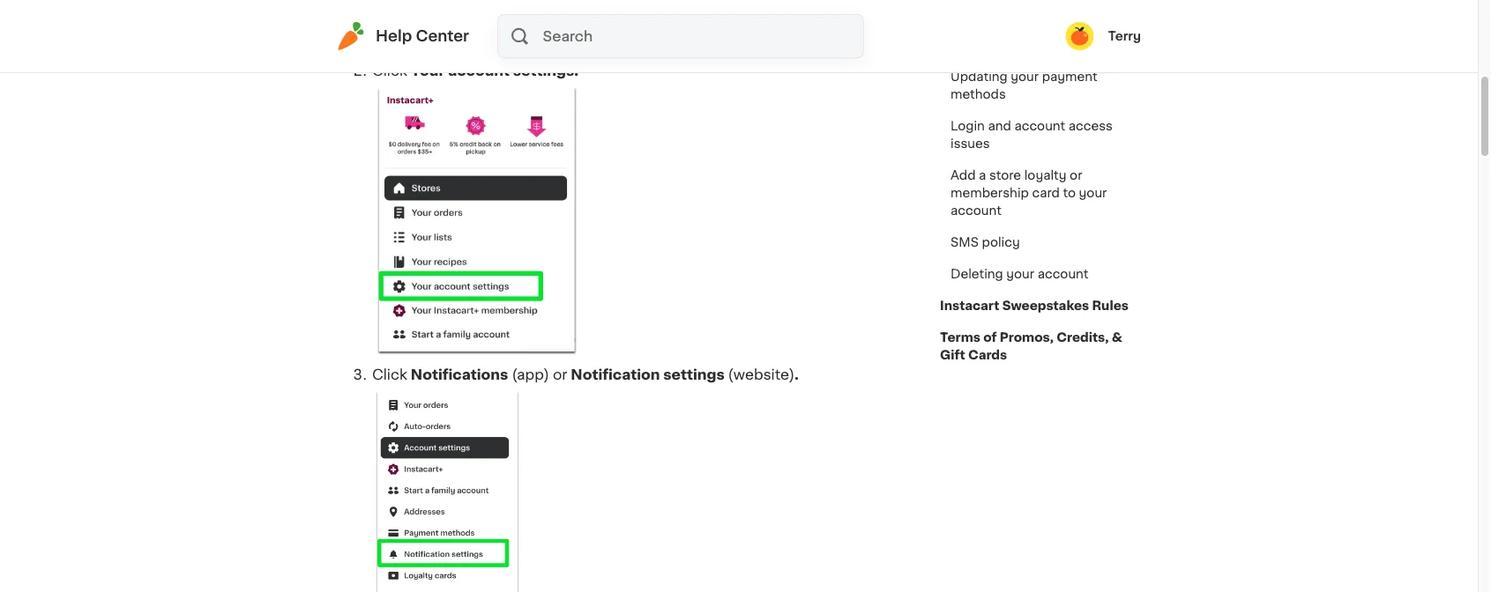 Task type: locate. For each thing, give the bounding box(es) containing it.
your inside updating your payment methods
[[1011, 71, 1039, 83]]

account
[[448, 64, 510, 78], [1014, 120, 1065, 132], [951, 205, 1002, 217], [1038, 268, 1089, 280]]

payment
[[1042, 71, 1098, 83]]

click notifications (app) or notification settings (website) .
[[372, 368, 799, 382]]

or up the to
[[1070, 169, 1082, 182]]

instacart
[[940, 300, 999, 312]]

your
[[411, 64, 445, 78]]

account down the membership
[[951, 205, 1002, 217]]

terry link
[[1066, 22, 1141, 50]]

your right the to
[[1079, 187, 1107, 199]]

.
[[795, 368, 799, 382]]

sweepstakes
[[1002, 300, 1089, 312]]

click left notifications
[[372, 368, 407, 382]]

your for payment
[[1011, 71, 1039, 83]]

click for click notifications (app) or notification settings (website) .
[[372, 368, 407, 382]]

policy
[[982, 236, 1020, 249]]

or right (app)
[[553, 368, 567, 382]]

1 vertical spatial your
[[1079, 187, 1107, 199]]

1 vertical spatial click
[[372, 368, 407, 382]]

deleting
[[951, 268, 1003, 280]]

credits,
[[1057, 332, 1109, 344]]

preferences
[[951, 39, 1026, 51]]

account right and
[[1014, 120, 1065, 132]]

sms policy
[[951, 236, 1020, 249]]

account down center
[[448, 64, 510, 78]]

2 vertical spatial your
[[1006, 268, 1034, 280]]

deleting your account link
[[940, 258, 1099, 290]]

updating
[[951, 71, 1008, 83]]

1 horizontal spatial or
[[1070, 169, 1082, 182]]

0 vertical spatial click
[[372, 64, 407, 78]]

updating your payment methods link
[[940, 61, 1141, 110]]

instacart sweepstakes rules link
[[940, 290, 1129, 322]]

Search search field
[[541, 15, 863, 57]]

terms
[[940, 332, 980, 344]]

promos,
[[1000, 332, 1054, 344]]

0 vertical spatial or
[[1070, 169, 1082, 182]]

settings
[[663, 368, 725, 382]]

rules
[[1092, 300, 1129, 312]]

your
[[1011, 71, 1039, 83], [1079, 187, 1107, 199], [1006, 268, 1034, 280]]

your for account
[[1006, 268, 1034, 280]]

terry
[[1108, 30, 1141, 42]]

instacart image
[[337, 22, 365, 50]]

user avatar image
[[1066, 22, 1094, 50]]

0 vertical spatial your
[[1011, 71, 1039, 83]]

your up 'instacart sweepstakes rules'
[[1006, 268, 1034, 280]]

1 vertical spatial or
[[553, 368, 567, 382]]

click
[[372, 64, 407, 78], [372, 368, 407, 382]]

add
[[951, 169, 976, 182]]

your down account information sharing preferences
[[1011, 71, 1039, 83]]

sms
[[951, 236, 979, 249]]

account for and
[[1014, 120, 1065, 132]]

account inside add a store loyalty or membership card to your account
[[951, 205, 1002, 217]]

2 click from the top
[[372, 368, 407, 382]]

click down help on the top
[[372, 64, 407, 78]]

instacart sweepstakes rules
[[940, 300, 1129, 312]]

account inside login and account access issues
[[1014, 120, 1065, 132]]

login and account access issues
[[951, 120, 1113, 150]]

1 click from the top
[[372, 64, 407, 78]]

or
[[1070, 169, 1082, 182], [553, 368, 567, 382]]

or inside add a store loyalty or membership card to your account
[[1070, 169, 1082, 182]]

and
[[988, 120, 1011, 132]]

account up sweepstakes
[[1038, 268, 1089, 280]]



Task type: vqa. For each thing, say whether or not it's contained in the screenshot.
the instacart sweepstakes rules
yes



Task type: describe. For each thing, give the bounding box(es) containing it.
access
[[1069, 120, 1113, 132]]

terms of promos, credits, & gift cards link
[[940, 322, 1141, 371]]

membership
[[951, 187, 1029, 199]]

add a store loyalty or membership card to your account link
[[940, 160, 1141, 227]]

your inside add a store loyalty or membership card to your account
[[1079, 187, 1107, 199]]

gift
[[940, 349, 965, 362]]

updating your payment methods
[[951, 71, 1098, 101]]

notification
[[571, 368, 660, 382]]

to
[[1063, 187, 1076, 199]]

account for your
[[1038, 268, 1089, 280]]

0 horizontal spatial or
[[553, 368, 567, 382]]

methods
[[951, 88, 1006, 101]]

store
[[989, 169, 1021, 182]]

account
[[951, 21, 1003, 34]]

issues
[[951, 138, 990, 150]]

(app)
[[512, 368, 549, 382]]

login
[[951, 120, 985, 132]]

login and account access issues link
[[940, 110, 1141, 160]]

account information sharing preferences
[[951, 21, 1126, 51]]

account for your
[[448, 64, 510, 78]]

&
[[1112, 332, 1122, 344]]

notifications
[[411, 368, 508, 382]]

add a store loyalty or membership card to your account
[[951, 169, 1107, 217]]

help
[[376, 29, 412, 44]]

card
[[1032, 187, 1060, 199]]

click for click your account settings.
[[372, 64, 407, 78]]

center
[[416, 29, 469, 44]]

help center
[[376, 29, 469, 44]]

account information sharing preferences link
[[940, 11, 1141, 61]]

of
[[983, 332, 997, 344]]

information
[[1006, 21, 1077, 34]]

help center link
[[337, 22, 469, 50]]

click your account settings.
[[372, 64, 579, 78]]

loyalty
[[1024, 169, 1067, 182]]

sharing
[[1080, 21, 1126, 34]]

a
[[979, 169, 986, 182]]

sms policy link
[[940, 227, 1030, 258]]

terms of promos, credits, & gift cards
[[940, 332, 1122, 362]]

settings.
[[513, 64, 579, 78]]

(website)
[[728, 368, 795, 382]]

cards
[[968, 349, 1007, 362]]

deleting your account
[[951, 268, 1089, 280]]



